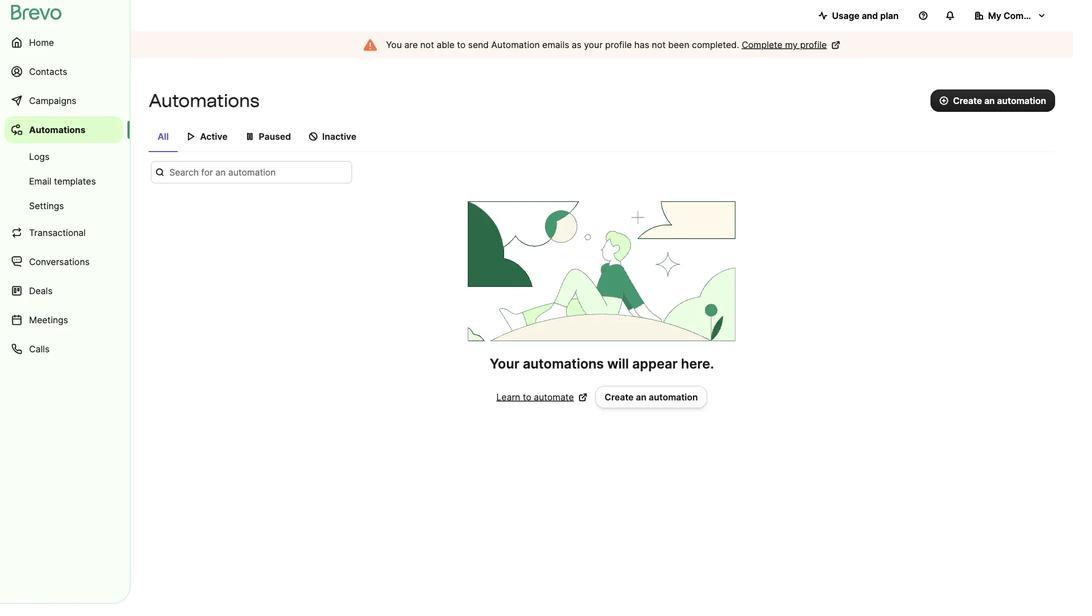 Task type: locate. For each thing, give the bounding box(es) containing it.
create an automation inside your automations will appear here. tab panel
[[605, 391, 698, 402]]

campaigns
[[29, 95, 76, 106]]

here.
[[682, 355, 715, 372]]

0 horizontal spatial automations
[[29, 124, 86, 135]]

usage and plan
[[833, 10, 899, 21]]

1 vertical spatial automations
[[29, 124, 86, 135]]

to right learn
[[523, 391, 532, 402]]

create
[[954, 95, 983, 106], [605, 391, 634, 402]]

1 vertical spatial create
[[605, 391, 634, 402]]

my company button
[[966, 4, 1056, 27]]

1 horizontal spatial create
[[954, 95, 983, 106]]

1 horizontal spatial to
[[523, 391, 532, 402]]

automations inside "automations" link
[[29, 124, 86, 135]]

0 vertical spatial create an automation button
[[931, 89, 1056, 112]]

home link
[[4, 29, 123, 56]]

complete
[[742, 39, 783, 50]]

2 dxrbf image from the left
[[309, 132, 318, 141]]

settings
[[29, 200, 64, 211]]

to inside tab panel
[[523, 391, 532, 402]]

1 dxrbf image from the left
[[246, 132, 255, 141]]

dxrbf image for paused
[[246, 132, 255, 141]]

has
[[635, 39, 650, 50]]

an inside your automations will appear here. tab panel
[[636, 391, 647, 402]]

1 vertical spatial automation
[[649, 391, 698, 402]]

paused
[[259, 131, 291, 142]]

complete my profile
[[742, 39, 827, 50]]

to right able
[[457, 39, 466, 50]]

plan
[[881, 10, 899, 21]]

settings link
[[4, 195, 123, 217]]

company
[[1004, 10, 1046, 21]]

learn
[[497, 391, 521, 402]]

create an automation button inside your automations will appear here. tab panel
[[596, 386, 708, 408]]

automation
[[998, 95, 1047, 106], [649, 391, 698, 402]]

dxrbf image
[[246, 132, 255, 141], [309, 132, 318, 141]]

automation for the create an automation button to the right
[[998, 95, 1047, 106]]

dxrbf image left paused
[[246, 132, 255, 141]]

profile
[[606, 39, 632, 50], [801, 39, 827, 50]]

your automations will appear here. tab panel
[[149, 161, 1056, 408]]

paused link
[[237, 125, 300, 151]]

automations up the logs link
[[29, 124, 86, 135]]

automation inside tab panel
[[649, 391, 698, 402]]

been
[[669, 39, 690, 50]]

0 horizontal spatial not
[[421, 39, 434, 50]]

not right has
[[652, 39, 666, 50]]

an
[[985, 95, 996, 106], [636, 391, 647, 402]]

1 horizontal spatial an
[[985, 95, 996, 106]]

1 horizontal spatial dxrbf image
[[309, 132, 318, 141]]

0 horizontal spatial create an automation button
[[596, 386, 708, 408]]

your
[[490, 355, 520, 372]]

usage and plan button
[[810, 4, 908, 27]]

1 horizontal spatial not
[[652, 39, 666, 50]]

contacts
[[29, 66, 67, 77]]

0 horizontal spatial automation
[[649, 391, 698, 402]]

my
[[989, 10, 1002, 21]]

workflow-list-search-input search field
[[151, 161, 352, 183]]

to
[[457, 39, 466, 50], [523, 391, 532, 402]]

profile left has
[[606, 39, 632, 50]]

tab list
[[149, 125, 1056, 152]]

1 vertical spatial create an automation button
[[596, 386, 708, 408]]

1 horizontal spatial profile
[[801, 39, 827, 50]]

2 profile from the left
[[801, 39, 827, 50]]

conversations link
[[4, 248, 123, 275]]

0 vertical spatial to
[[457, 39, 466, 50]]

0 horizontal spatial create an automation
[[605, 391, 698, 402]]

not
[[421, 39, 434, 50], [652, 39, 666, 50]]

create an automation for the create an automation button in your automations will appear here. tab panel
[[605, 391, 698, 402]]

0 horizontal spatial dxrbf image
[[246, 132, 255, 141]]

are
[[405, 39, 418, 50]]

0 horizontal spatial an
[[636, 391, 647, 402]]

0 vertical spatial an
[[985, 95, 996, 106]]

create an automation
[[954, 95, 1047, 106], [605, 391, 698, 402]]

create inside your automations will appear here. tab panel
[[605, 391, 634, 402]]

my
[[786, 39, 798, 50]]

create an automation button
[[931, 89, 1056, 112], [596, 386, 708, 408]]

inactive link
[[300, 125, 366, 151]]

profile inside complete my profile link
[[801, 39, 827, 50]]

create for the create an automation button in your automations will appear here. tab panel
[[605, 391, 634, 402]]

tab list containing all
[[149, 125, 1056, 152]]

automation for the create an automation button in your automations will appear here. tab panel
[[649, 391, 698, 402]]

0 vertical spatial automations
[[149, 90, 260, 111]]

automations up active
[[149, 90, 260, 111]]

2 not from the left
[[652, 39, 666, 50]]

dxrbf image inside inactive link
[[309, 132, 318, 141]]

0 vertical spatial create an automation
[[954, 95, 1047, 106]]

your automations will appear here.
[[490, 355, 715, 372]]

an for the create an automation button in your automations will appear here. tab panel
[[636, 391, 647, 402]]

active
[[200, 131, 228, 142]]

1 vertical spatial an
[[636, 391, 647, 402]]

campaigns link
[[4, 87, 123, 114]]

dxrbf image inside paused link
[[246, 132, 255, 141]]

1 horizontal spatial create an automation
[[954, 95, 1047, 106]]

1 horizontal spatial automations
[[149, 90, 260, 111]]

you are not able to send automation emails as your profile has not been completed.
[[386, 39, 742, 50]]

inactive
[[322, 131, 357, 142]]

0 vertical spatial automation
[[998, 95, 1047, 106]]

1 horizontal spatial create an automation button
[[931, 89, 1056, 112]]

0 horizontal spatial profile
[[606, 39, 632, 50]]

able
[[437, 39, 455, 50]]

as
[[572, 39, 582, 50]]

deals
[[29, 285, 53, 296]]

0 vertical spatial create
[[954, 95, 983, 106]]

dxrbf image
[[187, 132, 196, 141]]

an for the create an automation button to the right
[[985, 95, 996, 106]]

dxrbf image left inactive
[[309, 132, 318, 141]]

0 horizontal spatial create
[[605, 391, 634, 402]]

automations
[[149, 90, 260, 111], [29, 124, 86, 135]]

1 vertical spatial create an automation
[[605, 391, 698, 402]]

0 horizontal spatial to
[[457, 39, 466, 50]]

completed.
[[692, 39, 740, 50]]

not right are
[[421, 39, 434, 50]]

email templates
[[29, 176, 96, 187]]

1 horizontal spatial automation
[[998, 95, 1047, 106]]

profile right my
[[801, 39, 827, 50]]

1 vertical spatial to
[[523, 391, 532, 402]]

logs link
[[4, 145, 123, 168]]



Task type: describe. For each thing, give the bounding box(es) containing it.
automations link
[[4, 116, 123, 143]]

deals link
[[4, 277, 123, 304]]

contacts link
[[4, 58, 123, 85]]

create for the create an automation button to the right
[[954, 95, 983, 106]]

conversations
[[29, 256, 90, 267]]

email templates link
[[4, 170, 123, 192]]

automation
[[492, 39, 540, 50]]

automate
[[534, 391, 574, 402]]

calls link
[[4, 336, 123, 362]]

dxrbf image for inactive
[[309, 132, 318, 141]]

you
[[386, 39, 402, 50]]

meetings
[[29, 314, 68, 325]]

your
[[584, 39, 603, 50]]

create an automation for the create an automation button to the right
[[954, 95, 1047, 106]]

email
[[29, 176, 52, 187]]

automations
[[523, 355, 604, 372]]

home
[[29, 37, 54, 48]]

emails
[[543, 39, 570, 50]]

templates
[[54, 176, 96, 187]]

meetings link
[[4, 306, 123, 333]]

logs
[[29, 151, 50, 162]]

appear
[[633, 355, 678, 372]]

calls
[[29, 343, 50, 354]]

transactional link
[[4, 219, 123, 246]]

all link
[[149, 125, 178, 152]]

transactional
[[29, 227, 86, 238]]

my company
[[989, 10, 1046, 21]]

learn to automate
[[497, 391, 574, 402]]

send
[[468, 39, 489, 50]]

usage
[[833, 10, 860, 21]]

complete my profile link
[[742, 38, 841, 51]]

all
[[158, 131, 169, 142]]

learn to automate link
[[497, 390, 588, 404]]

active link
[[178, 125, 237, 151]]

and
[[862, 10, 879, 21]]

will
[[608, 355, 629, 372]]

1 not from the left
[[421, 39, 434, 50]]

1 profile from the left
[[606, 39, 632, 50]]



Task type: vqa. For each thing, say whether or not it's contained in the screenshot.
a
no



